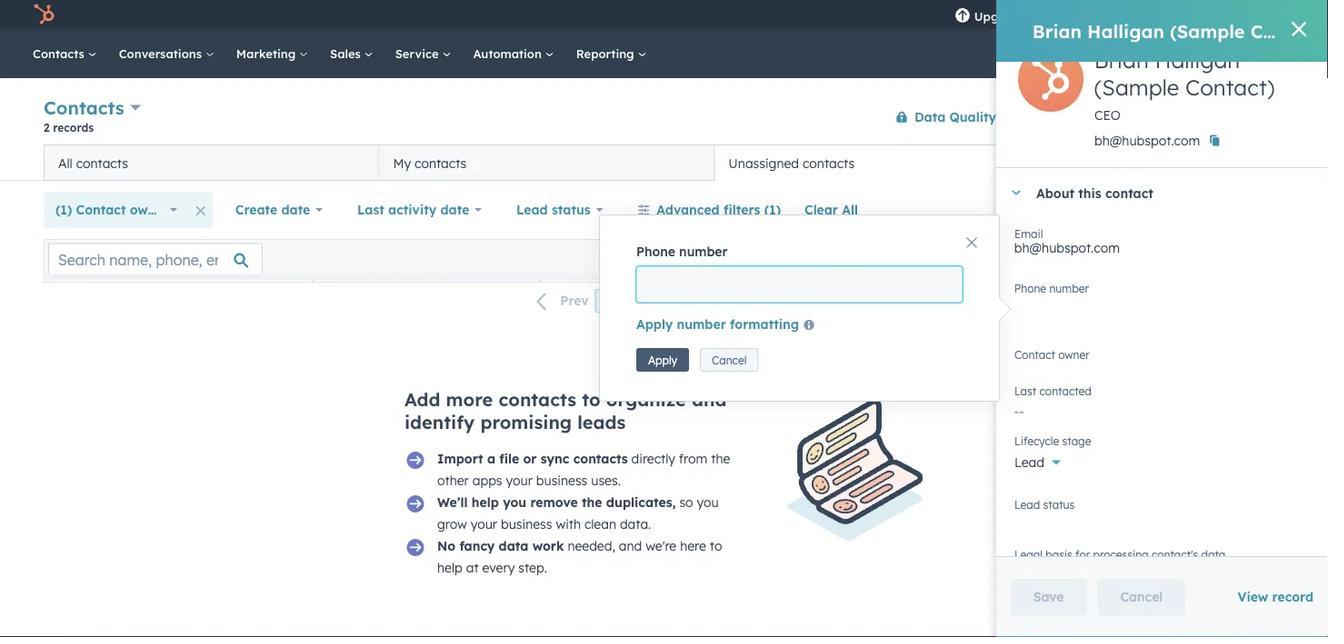 Task type: vqa. For each thing, say whether or not it's contained in the screenshot.
Give for Give more information
no



Task type: locate. For each thing, give the bounding box(es) containing it.
apply
[[636, 316, 673, 332], [648, 353, 678, 367]]

0 horizontal spatial status
[[552, 202, 591, 218]]

contacts for unassigned contacts
[[803, 155, 855, 171]]

add for add view (3/5)
[[1089, 155, 1114, 170]]

1 horizontal spatial all
[[842, 202, 858, 218]]

menu
[[942, 0, 1307, 29]]

apply down next button
[[636, 316, 673, 332]]

the
[[711, 451, 730, 467], [582, 495, 602, 511]]

(1) down all contacts
[[55, 202, 72, 218]]

import inside button
[[1114, 110, 1151, 124]]

cancel down apply number formatting
[[712, 353, 747, 367]]

1 horizontal spatial phone number
[[1015, 289, 1089, 303]]

2 (1) from the left
[[764, 202, 781, 218]]

service link
[[384, 29, 462, 78]]

ceo
[[1095, 107, 1121, 123]]

owner
[[130, 202, 169, 218], [1058, 348, 1090, 361], [1036, 355, 1072, 371]]

0 horizontal spatial import
[[437, 451, 483, 467]]

my
[[393, 155, 411, 171]]

business up we'll help you remove the duplicates, at the bottom of page
[[536, 473, 588, 489]]

halligan for brian halligan (sample contact)
[[1088, 20, 1165, 42]]

service
[[395, 46, 442, 61]]

to left organize
[[582, 388, 601, 411]]

0 horizontal spatial date
[[281, 202, 310, 218]]

0 vertical spatial cancel
[[712, 353, 747, 367]]

brian halligan (sample contact) ceo
[[1095, 46, 1275, 123]]

1 horizontal spatial your
[[506, 473, 533, 489]]

1 vertical spatial contact)
[[1186, 74, 1275, 101]]

0 horizontal spatial add
[[405, 388, 440, 411]]

contacts inside all contacts button
[[76, 155, 128, 171]]

advanced filters (1)
[[657, 202, 781, 218]]

all inside button
[[58, 155, 72, 171]]

number down advanced filters (1) button
[[679, 244, 728, 260]]

contacts up import a file or sync contacts
[[499, 388, 577, 411]]

formatting
[[730, 316, 799, 332]]

0 vertical spatial contact
[[76, 202, 126, 218]]

import up view
[[1114, 110, 1151, 124]]

1 vertical spatial lead status
[[1015, 498, 1075, 511]]

1 vertical spatial bh@hubspot.com
[[1015, 240, 1120, 256]]

contacts up uses.
[[573, 451, 628, 467]]

1 vertical spatial phone
[[1015, 289, 1047, 303]]

cancel for save
[[1121, 589, 1163, 605]]

import up other
[[437, 451, 483, 467]]

phone
[[636, 244, 676, 260], [1015, 289, 1047, 303]]

and inside add more contacts to organize and identify promising leads
[[692, 388, 727, 411]]

the right the from
[[711, 451, 730, 467]]

no up last contacted
[[1015, 355, 1032, 371]]

0 vertical spatial lead
[[517, 202, 548, 218]]

0 vertical spatial business
[[536, 473, 588, 489]]

data quality button
[[884, 99, 998, 135]]

import for import a file or sync contacts
[[437, 451, 483, 467]]

status down my contacts button
[[552, 202, 591, 218]]

0 horizontal spatial to
[[582, 388, 601, 411]]

lead status inside lead status popup button
[[517, 202, 591, 218]]

cancel button
[[700, 348, 759, 372], [1098, 579, 1186, 616]]

0 horizontal spatial contact
[[76, 202, 126, 218]]

caret image
[[1011, 190, 1022, 195]]

0 horizontal spatial cancel
[[712, 353, 747, 367]]

None text field
[[636, 266, 963, 303]]

1 vertical spatial halligan
[[1155, 46, 1240, 74]]

1 vertical spatial lead
[[1015, 455, 1044, 471]]

1 vertical spatial contact
[[1015, 348, 1055, 361]]

2 horizontal spatial all
[[1217, 155, 1234, 170]]

menu item
[[1038, 0, 1042, 29]]

1 horizontal spatial to
[[710, 538, 722, 554]]

every
[[482, 560, 515, 576]]

contacts down records
[[76, 155, 128, 171]]

basis
[[1046, 548, 1072, 561]]

1 vertical spatial cancel
[[1121, 589, 1163, 605]]

1 vertical spatial add
[[405, 388, 440, 411]]

1 horizontal spatial brian
[[1095, 46, 1149, 74]]

data right contact's in the right bottom of the page
[[1201, 548, 1226, 561]]

promising
[[480, 411, 572, 434]]

contacts banner
[[44, 93, 1285, 145]]

contact inside popup button
[[76, 202, 126, 218]]

contact) inside brian halligan (sample contact) ceo
[[1186, 74, 1275, 101]]

contact) up the search icon
[[1251, 20, 1328, 42]]

0 horizontal spatial and
[[619, 538, 642, 554]]

more
[[446, 388, 493, 411]]

clean
[[585, 516, 616, 532]]

you
[[503, 495, 527, 511], [697, 495, 719, 511]]

contacts for my contacts
[[415, 155, 467, 171]]

0 horizontal spatial cancel button
[[700, 348, 759, 372]]

1 horizontal spatial cancel button
[[1098, 579, 1186, 616]]

and up the from
[[692, 388, 727, 411]]

you inside so you grow your business with clean data.
[[697, 495, 719, 511]]

needed, and we're here to help at every step.
[[437, 538, 722, 576]]

lead down lifecycle
[[1015, 455, 1044, 471]]

directly from the other apps your business uses.
[[437, 451, 730, 489]]

1 horizontal spatial phone
[[1015, 289, 1047, 303]]

number inside button
[[677, 316, 726, 332]]

number down the 25
[[677, 316, 726, 332]]

cancel button down apply number formatting
[[700, 348, 759, 372]]

2 vertical spatial number
[[677, 316, 726, 332]]

close image
[[967, 237, 977, 248]]

lead up "legal"
[[1015, 498, 1040, 511]]

brian for brian halligan (sample contact)
[[1033, 20, 1082, 42]]

0 vertical spatial and
[[692, 388, 727, 411]]

last left "activity" in the top left of the page
[[357, 202, 384, 218]]

0 vertical spatial cancel button
[[700, 348, 759, 372]]

contacts up 'clear all' at the right top of the page
[[803, 155, 855, 171]]

you right so
[[697, 495, 719, 511]]

Search name, phone, email addresses, or company search field
[[48, 243, 263, 276]]

lead status down my contacts button
[[517, 202, 591, 218]]

view
[[1118, 155, 1147, 170]]

view record link
[[1238, 589, 1314, 605]]

contact) for brian halligan (sample contact) ceo
[[1186, 74, 1275, 101]]

your inside directly from the other apps your business uses.
[[506, 473, 533, 489]]

contacts right my
[[415, 155, 467, 171]]

0 horizontal spatial data
[[499, 538, 529, 554]]

no fancy data work
[[437, 538, 564, 554]]

add up about this contact
[[1089, 155, 1114, 170]]

0 vertical spatial help
[[472, 495, 499, 511]]

0 horizontal spatial last
[[357, 202, 384, 218]]

data
[[915, 109, 946, 125]]

lead status button
[[505, 192, 615, 228]]

import for import
[[1114, 110, 1151, 124]]

date right "activity" in the top left of the page
[[441, 202, 469, 218]]

add left 'more'
[[405, 388, 440, 411]]

status up basis
[[1043, 498, 1075, 511]]

legal
[[1015, 548, 1043, 561]]

organize
[[606, 388, 686, 411]]

advanced
[[657, 202, 720, 218]]

contact
[[1105, 185, 1153, 201]]

0 horizontal spatial phone number
[[636, 244, 728, 260]]

cancel button for apply
[[700, 348, 759, 372]]

last activity date button
[[346, 192, 494, 228]]

1 vertical spatial brian
[[1095, 46, 1149, 74]]

contacts inside my contacts button
[[415, 155, 467, 171]]

0 vertical spatial the
[[711, 451, 730, 467]]

1 vertical spatial contacts
[[44, 96, 124, 119]]

brian inside brian halligan (sample contact) ceo
[[1095, 46, 1149, 74]]

business up work
[[501, 516, 552, 532]]

help inside needed, and we're here to help at every step.
[[437, 560, 463, 576]]

contact down all contacts
[[76, 202, 126, 218]]

1 vertical spatial your
[[471, 516, 497, 532]]

0 vertical spatial contact)
[[1251, 20, 1328, 42]]

per
[[721, 293, 742, 309]]

1 horizontal spatial last
[[1015, 384, 1037, 398]]

bh@hubspot.com down the about
[[1015, 240, 1120, 256]]

0 vertical spatial (sample
[[1170, 20, 1245, 42]]

1 vertical spatial to
[[710, 538, 722, 554]]

halligan for brian halligan (sample contact) ceo
[[1155, 46, 1240, 74]]

last left contacted
[[1015, 384, 1037, 398]]

lead inside lead status popup button
[[517, 202, 548, 218]]

brian down help icon
[[1095, 46, 1149, 74]]

automation
[[473, 46, 545, 61]]

about this contact button
[[996, 168, 1310, 217]]

25
[[702, 293, 717, 309]]

0 horizontal spatial your
[[471, 516, 497, 532]]

0 horizontal spatial lead status
[[517, 202, 591, 218]]

0 vertical spatial your
[[506, 473, 533, 489]]

view
[[1238, 589, 1269, 605]]

actions button
[[1008, 102, 1088, 131]]

business inside so you grow your business with clean data.
[[501, 516, 552, 532]]

1 vertical spatial no
[[437, 538, 456, 554]]

file
[[499, 451, 519, 467]]

to inside add more contacts to organize and identify promising leads
[[582, 388, 601, 411]]

cancel down processing
[[1121, 589, 1163, 605]]

help left at
[[437, 560, 463, 576]]

all
[[1217, 155, 1234, 170], [58, 155, 72, 171], [842, 202, 858, 218]]

1 horizontal spatial the
[[711, 451, 730, 467]]

processing
[[1093, 548, 1149, 561]]

1 vertical spatial phone number
[[1015, 289, 1089, 303]]

add inside popup button
[[1089, 155, 1114, 170]]

about this contact
[[1036, 185, 1153, 201]]

funky
[[1247, 7, 1278, 22]]

0 horizontal spatial you
[[503, 495, 527, 511]]

contacts down hubspot link on the left of the page
[[33, 46, 88, 61]]

contacts up records
[[44, 96, 124, 119]]

or
[[523, 451, 537, 467]]

your up fancy
[[471, 516, 497, 532]]

1 vertical spatial number
[[1050, 289, 1089, 303]]

1 vertical spatial status
[[1043, 498, 1075, 511]]

all left views
[[1217, 155, 1234, 170]]

1 horizontal spatial you
[[697, 495, 719, 511]]

0 vertical spatial halligan
[[1088, 20, 1165, 42]]

no owner button
[[1015, 345, 1310, 375]]

apply up organize
[[648, 353, 678, 367]]

(sample inside brian halligan (sample contact) ceo
[[1095, 74, 1180, 101]]

business inside directly from the other apps your business uses.
[[536, 473, 588, 489]]

last inside popup button
[[357, 202, 384, 218]]

1 vertical spatial apply
[[648, 353, 678, 367]]

1 (1) from the left
[[55, 202, 72, 218]]

notifications image
[[1188, 8, 1205, 25]]

(1) right filters
[[764, 202, 781, 218]]

1 vertical spatial cancel button
[[1098, 579, 1186, 616]]

add inside add more contacts to organize and identify promising leads
[[405, 388, 440, 411]]

1 vertical spatial the
[[582, 495, 602, 511]]

cancel button down processing
[[1098, 579, 1186, 616]]

0 vertical spatial status
[[552, 202, 591, 218]]

all right clear on the top right of page
[[842, 202, 858, 218]]

1 horizontal spatial add
[[1089, 155, 1114, 170]]

contacts inside unassigned contacts button
[[803, 155, 855, 171]]

data
[[499, 538, 529, 554], [1201, 548, 1226, 561]]

0 horizontal spatial (1)
[[55, 202, 72, 218]]

Last contacted text field
[[1015, 395, 1310, 424]]

date right 'create'
[[281, 202, 310, 218]]

you left the remove
[[503, 495, 527, 511]]

help down apps
[[472, 495, 499, 511]]

contact up last contacted
[[1015, 348, 1055, 361]]

lead status up basis
[[1015, 498, 1075, 511]]

to right here
[[710, 538, 722, 554]]

business
[[536, 473, 588, 489], [501, 516, 552, 532]]

your down file
[[506, 473, 533, 489]]

1 vertical spatial and
[[619, 538, 642, 554]]

apply for apply
[[648, 353, 678, 367]]

1 vertical spatial last
[[1015, 384, 1037, 398]]

0 vertical spatial brian
[[1033, 20, 1082, 42]]

brian
[[1033, 20, 1082, 42], [1095, 46, 1149, 74]]

data up every
[[499, 538, 529, 554]]

contact) for brian halligan (sample contact)
[[1251, 20, 1328, 42]]

brian left marketplaces image
[[1033, 20, 1082, 42]]

settings link
[[1155, 5, 1177, 24]]

for
[[1076, 548, 1090, 561]]

0 vertical spatial no
[[1015, 355, 1032, 371]]

(sample
[[1170, 20, 1245, 42], [1095, 74, 1180, 101]]

pagination navigation
[[526, 289, 690, 313]]

last for last activity date
[[357, 202, 384, 218]]

0 vertical spatial to
[[582, 388, 601, 411]]

no down grow
[[437, 538, 456, 554]]

0 vertical spatial apply
[[636, 316, 673, 332]]

owner up contacted
[[1058, 348, 1090, 361]]

1 horizontal spatial date
[[441, 202, 469, 218]]

1 horizontal spatial and
[[692, 388, 727, 411]]

data quality
[[915, 109, 997, 125]]

phone number down advanced
[[636, 244, 728, 260]]

views
[[1238, 155, 1273, 170]]

1 vertical spatial help
[[437, 560, 463, 576]]

number down the email bh@hubspot.com
[[1050, 289, 1089, 303]]

owner up the search name, phone, email addresses, or company search box
[[130, 202, 169, 218]]

1 horizontal spatial cancel
[[1121, 589, 1163, 605]]

contacts inside add more contacts to organize and identify promising leads
[[499, 388, 577, 411]]

1 vertical spatial import
[[437, 451, 483, 467]]

1 vertical spatial (sample
[[1095, 74, 1180, 101]]

add view (3/5)
[[1089, 155, 1183, 170]]

menu containing funky
[[942, 0, 1307, 29]]

all down 2 records at left
[[58, 155, 72, 171]]

bh@hubspot.com up add view (3/5)
[[1095, 133, 1200, 149]]

upgrade
[[975, 9, 1026, 24]]

phone up next button
[[636, 244, 676, 260]]

0 horizontal spatial no
[[437, 538, 456, 554]]

0 horizontal spatial all
[[58, 155, 72, 171]]

halligan inside brian halligan (sample contact) ceo
[[1155, 46, 1240, 74]]

lead down my contacts button
[[517, 202, 548, 218]]

0 vertical spatial phone
[[636, 244, 676, 260]]

marketing
[[236, 46, 299, 61]]

1 horizontal spatial no
[[1015, 355, 1032, 371]]

0 vertical spatial add
[[1089, 155, 1114, 170]]

import button
[[1099, 102, 1166, 131]]

the up clean
[[582, 495, 602, 511]]

brian for brian halligan (sample contact) ceo
[[1095, 46, 1149, 74]]

0 horizontal spatial brian
[[1033, 20, 1082, 42]]

1 horizontal spatial contact
[[1015, 348, 1055, 361]]

contact) down search hubspot search field
[[1186, 74, 1275, 101]]

1 horizontal spatial import
[[1114, 110, 1151, 124]]

needed,
[[568, 538, 616, 554]]

number
[[679, 244, 728, 260], [1050, 289, 1089, 303], [677, 316, 726, 332]]

1 horizontal spatial (1)
[[764, 202, 781, 218]]

0 horizontal spatial help
[[437, 560, 463, 576]]

lead
[[517, 202, 548, 218], [1015, 455, 1044, 471], [1015, 498, 1040, 511]]

0 vertical spatial import
[[1114, 110, 1151, 124]]

2 records
[[44, 120, 94, 134]]

work
[[533, 538, 564, 554]]

status inside popup button
[[552, 202, 591, 218]]

phone number down the email bh@hubspot.com
[[1015, 289, 1089, 303]]

marketplaces image
[[1089, 8, 1106, 25]]

halligan
[[1088, 20, 1165, 42], [1155, 46, 1240, 74]]

contacts
[[76, 155, 128, 171], [415, 155, 467, 171], [803, 155, 855, 171], [499, 388, 577, 411], [573, 451, 628, 467]]

0 vertical spatial last
[[357, 202, 384, 218]]

1 vertical spatial business
[[501, 516, 552, 532]]

2 you from the left
[[697, 495, 719, 511]]

no inside "contact owner no owner"
[[1015, 355, 1032, 371]]

from
[[679, 451, 708, 467]]

all for all views
[[1217, 155, 1234, 170]]

phone down email
[[1015, 289, 1047, 303]]

and down data. at the left of the page
[[619, 538, 642, 554]]

next
[[621, 293, 651, 309]]

last contacted
[[1015, 384, 1092, 398]]

0 vertical spatial lead status
[[517, 202, 591, 218]]

lead inside lead popup button
[[1015, 455, 1044, 471]]



Task type: describe. For each thing, give the bounding box(es) containing it.
contact owner no owner
[[1015, 348, 1090, 371]]

automation link
[[462, 29, 565, 78]]

apply for apply number formatting
[[636, 316, 673, 332]]

settings image
[[1158, 8, 1174, 24]]

contacts for all contacts
[[76, 155, 128, 171]]

save
[[1034, 589, 1064, 605]]

a
[[487, 451, 496, 467]]

0 vertical spatial number
[[679, 244, 728, 260]]

hubspot link
[[22, 4, 68, 25]]

clear
[[805, 202, 838, 218]]

at
[[466, 560, 479, 576]]

Phone number text field
[[1015, 287, 1310, 324]]

(1) contact owner button
[[44, 192, 189, 228]]

page
[[746, 293, 778, 309]]

calling icon button
[[1044, 3, 1075, 27]]

create date button
[[223, 192, 335, 228]]

save button
[[1011, 579, 1087, 616]]

email
[[1015, 227, 1043, 240]]

stage
[[1062, 434, 1091, 448]]

0 vertical spatial phone number
[[636, 244, 728, 260]]

search image
[[1290, 47, 1303, 60]]

actions
[[1024, 110, 1062, 124]]

quality
[[950, 109, 997, 125]]

1 horizontal spatial lead status
[[1015, 498, 1075, 511]]

hubspot image
[[33, 4, 55, 25]]

legal basis for processing contact's data
[[1015, 548, 1226, 561]]

contacts link
[[22, 29, 108, 78]]

search button
[[1281, 38, 1312, 69]]

funky town image
[[1227, 6, 1243, 23]]

2 vertical spatial lead
[[1015, 498, 1040, 511]]

help button
[[1120, 0, 1151, 29]]

last activity date
[[357, 202, 469, 218]]

(1) inside advanced filters (1) button
[[764, 202, 781, 218]]

unassigned
[[729, 155, 799, 171]]

(3/5)
[[1151, 155, 1183, 170]]

activity
[[388, 202, 437, 218]]

sales link
[[319, 29, 384, 78]]

all for all contacts
[[58, 155, 72, 171]]

records
[[53, 120, 94, 134]]

last for last contacted
[[1015, 384, 1037, 398]]

sales
[[330, 46, 364, 61]]

contacts inside popup button
[[44, 96, 124, 119]]

prev
[[560, 293, 589, 309]]

Search HubSpot search field
[[1073, 38, 1296, 69]]

identify
[[405, 411, 475, 434]]

apps
[[473, 473, 502, 489]]

25 per page
[[702, 293, 778, 309]]

0 vertical spatial contacts
[[33, 46, 88, 61]]

conversations link
[[108, 29, 225, 78]]

to inside needed, and we're here to help at every step.
[[710, 538, 722, 554]]

advanced filters (1) button
[[626, 192, 793, 228]]

add more contacts to organize and identify promising leads
[[405, 388, 727, 434]]

prev button
[[526, 289, 595, 313]]

upgrade image
[[955, 8, 971, 25]]

import a file or sync contacts
[[437, 451, 628, 467]]

directly
[[632, 451, 675, 467]]

grow
[[437, 516, 467, 532]]

fancy
[[460, 538, 495, 554]]

reporting link
[[565, 29, 658, 78]]

all views link
[[1206, 145, 1285, 181]]

my contacts
[[393, 155, 467, 171]]

1
[[602, 293, 608, 309]]

1 horizontal spatial help
[[472, 495, 499, 511]]

brian halligan (sample contact)
[[1033, 20, 1328, 42]]

0 horizontal spatial the
[[582, 495, 602, 511]]

create
[[235, 202, 278, 218]]

your inside so you grow your business with clean data.
[[471, 516, 497, 532]]

1 horizontal spatial data
[[1201, 548, 1226, 561]]

unassigned contacts button
[[715, 145, 1050, 181]]

(1) inside (1) contact owner popup button
[[55, 202, 72, 218]]

0 vertical spatial bh@hubspot.com
[[1095, 133, 1200, 149]]

1 you from the left
[[503, 495, 527, 511]]

create date
[[235, 202, 310, 218]]

all inside button
[[842, 202, 858, 218]]

we're
[[646, 538, 677, 554]]

0 horizontal spatial phone
[[636, 244, 676, 260]]

owner up last contacted
[[1036, 355, 1072, 371]]

email bh@hubspot.com
[[1015, 227, 1120, 256]]

(1) contact owner
[[55, 202, 169, 218]]

uses.
[[591, 473, 621, 489]]

apply button
[[636, 348, 689, 372]]

and inside needed, and we're here to help at every step.
[[619, 538, 642, 554]]

apply number formatting
[[636, 316, 799, 332]]

funky button
[[1216, 0, 1305, 29]]

add view (3/5) button
[[1057, 145, 1206, 181]]

2 date from the left
[[441, 202, 469, 218]]

this
[[1078, 185, 1102, 201]]

edit button
[[1018, 46, 1084, 118]]

clear all
[[805, 202, 858, 218]]

conversations
[[119, 46, 205, 61]]

help image
[[1127, 8, 1144, 25]]

so
[[680, 495, 693, 511]]

calling icon image
[[1051, 7, 1067, 23]]

1 date from the left
[[281, 202, 310, 218]]

clear all button
[[793, 192, 870, 228]]

2
[[44, 120, 50, 134]]

contact inside "contact owner no owner"
[[1015, 348, 1055, 361]]

leads
[[578, 411, 626, 434]]

(sample for brian halligan (sample contact) ceo
[[1095, 74, 1180, 101]]

my contacts button
[[379, 145, 715, 181]]

lifecycle
[[1015, 434, 1059, 448]]

(sample for brian halligan (sample contact)
[[1170, 20, 1245, 42]]

lead button
[[1015, 445, 1310, 475]]

other
[[437, 473, 469, 489]]

about
[[1036, 185, 1075, 201]]

data.
[[620, 516, 651, 532]]

marketplaces button
[[1078, 0, 1116, 29]]

1 horizontal spatial status
[[1043, 498, 1075, 511]]

owner inside (1) contact owner popup button
[[130, 202, 169, 218]]

add for add more contacts to organize and identify promising leads
[[405, 388, 440, 411]]

cancel for apply
[[712, 353, 747, 367]]

step.
[[518, 560, 547, 576]]

reporting
[[576, 46, 638, 61]]

the inside directly from the other apps your business uses.
[[711, 451, 730, 467]]

view record
[[1238, 589, 1314, 605]]

cancel button for save
[[1098, 579, 1186, 616]]

all contacts button
[[44, 145, 379, 181]]

close image
[[1292, 22, 1307, 36]]



